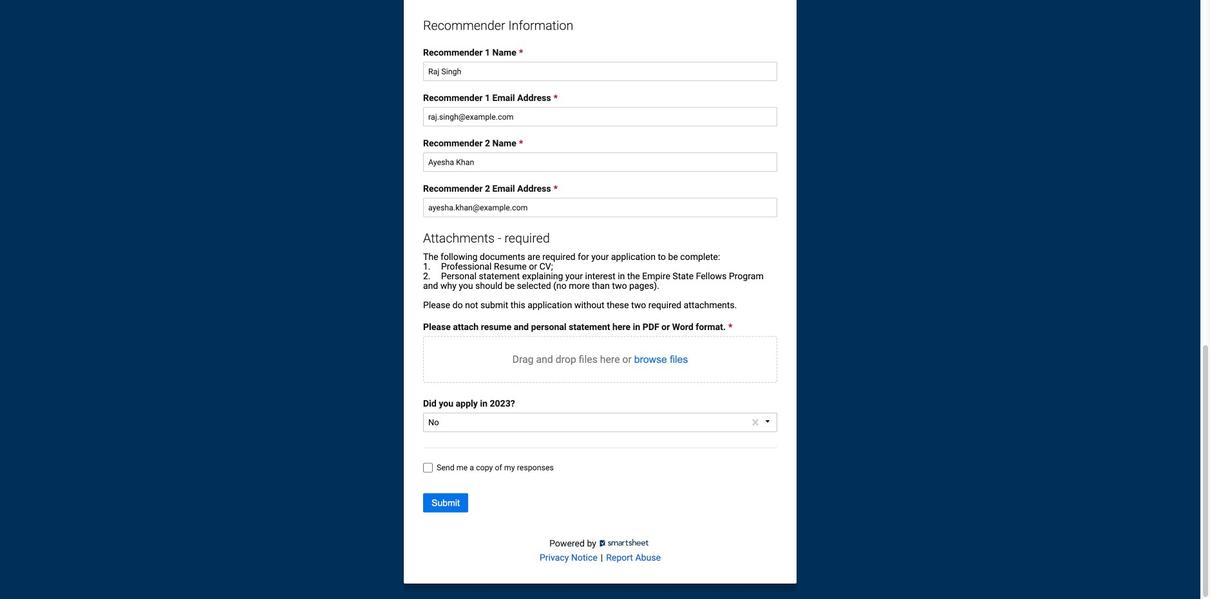 Task type: vqa. For each thing, say whether or not it's contained in the screenshot.
bottommost Yes radio
no



Task type: locate. For each thing, give the bounding box(es) containing it.
logo image
[[600, 532, 651, 555]]

None field
[[423, 62, 777, 81], [423, 107, 777, 127], [423, 153, 777, 172], [423, 198, 777, 218], [423, 62, 777, 81], [423, 107, 777, 127], [423, 153, 777, 172], [423, 198, 777, 218]]

application
[[423, 399, 777, 437]]

None checkbox
[[423, 464, 433, 473]]



